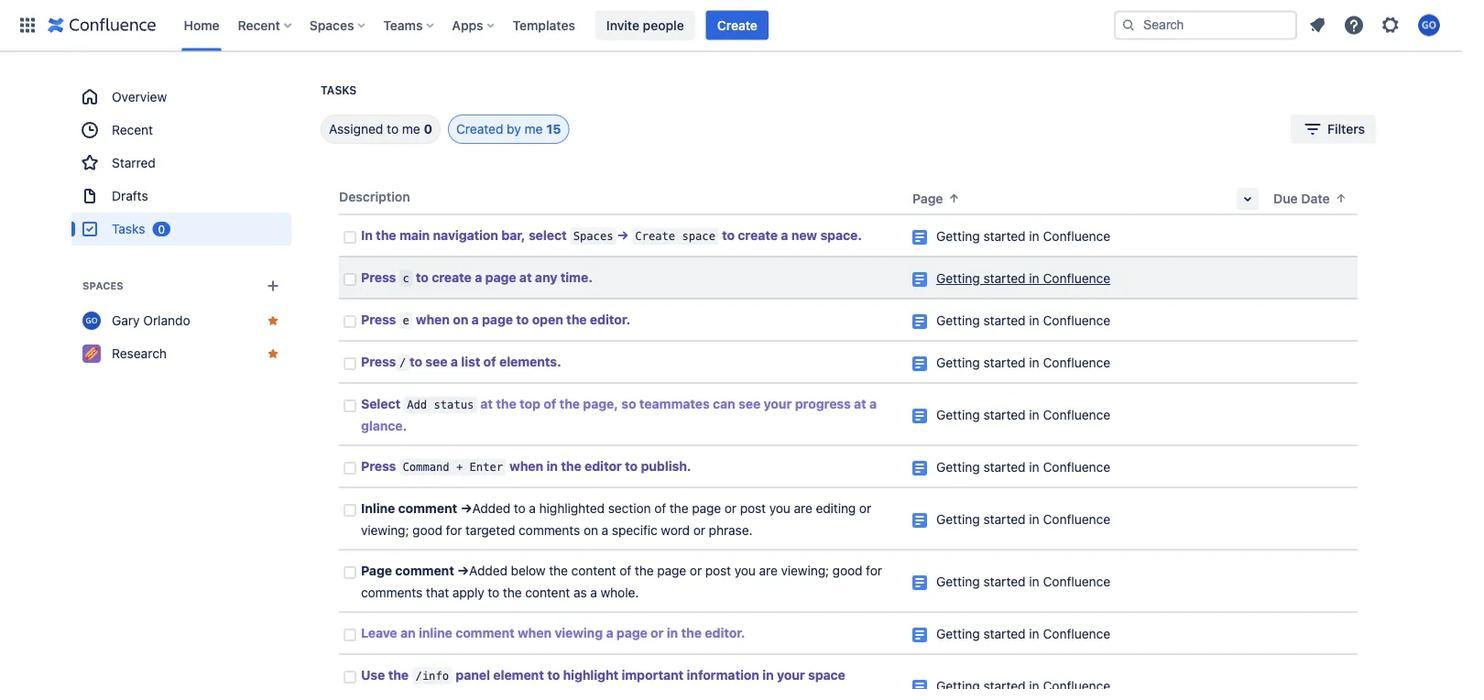 Task type: vqa. For each thing, say whether or not it's contained in the screenshot.


Task type: describe. For each thing, give the bounding box(es) containing it.
use the /info
[[361, 668, 449, 683]]

your inside panel element to highlight important information in your space
[[777, 668, 805, 683]]

a left new
[[781, 228, 789, 243]]

started for when in the editor to publish.
[[984, 460, 1026, 475]]

as
[[574, 585, 587, 600]]

a left highlighted in the bottom of the page
[[529, 501, 536, 516]]

when for comment
[[518, 626, 552, 641]]

page title icon image for panel element to highlight important information in your space
[[913, 680, 928, 689]]

teams
[[383, 17, 423, 33]]

getting started in confluence for →
[[937, 229, 1111, 244]]

0 vertical spatial editor.
[[590, 312, 631, 327]]

templates link
[[507, 11, 581, 40]]

invite people
[[607, 17, 684, 33]]

/info
[[416, 670, 449, 683]]

created by me 15
[[456, 121, 561, 137]]

targeted
[[466, 523, 515, 538]]

getting for when on a page to open the editor.
[[937, 313, 981, 328]]

a left list
[[451, 354, 458, 369]]

spaces button
[[304, 11, 372, 40]]

in for "getting started in confluence" link associated with to see a list of elements.
[[1030, 355, 1040, 370]]

apps button
[[447, 11, 502, 40]]

information
[[687, 668, 760, 683]]

new
[[792, 228, 818, 243]]

at the top of the page, so teammates can see your progress at a glance.
[[361, 396, 880, 434]]

home link
[[178, 11, 225, 40]]

post inside added to a highlighted section of the page or post you are editing or viewing; good for targeted comments on a specific word or phrase.
[[740, 501, 766, 516]]

of right list
[[484, 354, 496, 369]]

c
[[403, 272, 410, 285]]

space.
[[821, 228, 862, 243]]

drafts
[[112, 188, 148, 203]]

specific
[[612, 523, 658, 538]]

press for see
[[361, 354, 396, 369]]

or inside 'added below the content of the page or post you are viewing; good for comments that apply to the content as a whole.'
[[690, 563, 702, 578]]

press command + enter when in the editor to publish.
[[361, 459, 692, 474]]

a left 'specific'
[[602, 523, 609, 538]]

recent inside popup button
[[238, 17, 280, 33]]

or up the important
[[651, 626, 664, 641]]

page title icon image for at the top of the page, so teammates can see your progress at a glance.
[[913, 409, 928, 423]]

publish.
[[641, 459, 692, 474]]

a down "navigation"
[[475, 270, 482, 285]]

getting for at the top of the page, so teammates can see your progress at a glance.
[[937, 407, 981, 423]]

open
[[532, 312, 564, 327]]

the right in
[[376, 228, 396, 243]]

added to a highlighted section of the page or post you are editing or viewing; good for targeted comments on a specific word or phrase.
[[361, 501, 875, 538]]

page title icon image for →
[[913, 230, 928, 245]]

invite
[[607, 17, 640, 33]]

editing
[[816, 501, 856, 516]]

8 page title icon image from the top
[[913, 576, 928, 590]]

group containing overview
[[71, 81, 291, 246]]

overview
[[112, 89, 167, 104]]

1 horizontal spatial at
[[520, 270, 532, 285]]

2 horizontal spatial at
[[854, 396, 867, 412]]

of inside at the top of the page, so teammates can see your progress at a glance.
[[544, 396, 557, 412]]

space inside 'in the main navigation bar, select spaces → create space to create a new space.'
[[682, 230, 716, 243]]

teammates
[[640, 396, 710, 412]]

unstar this space image for gary orlando
[[266, 313, 280, 328]]

glance.
[[361, 418, 407, 434]]

you inside added to a highlighted section of the page or post you are editing or viewing; good for targeted comments on a specific word or phrase.
[[770, 501, 791, 516]]

highlight
[[563, 668, 619, 683]]

9 started from the top
[[984, 626, 1026, 642]]

create link
[[706, 11, 769, 40]]

important
[[622, 668, 684, 683]]

getting started in confluence link for to see a list of elements.
[[937, 355, 1111, 370]]

to inside tab list
[[387, 121, 399, 137]]

started for to see a list of elements.
[[984, 355, 1026, 370]]

starred link
[[71, 147, 291, 180]]

highlighted
[[540, 501, 605, 516]]

on inside added to a highlighted section of the page or post you are editing or viewing; good for targeted comments on a specific word or phrase.
[[584, 523, 598, 538]]

comment for good
[[398, 501, 457, 516]]

list
[[461, 354, 481, 369]]

1 vertical spatial create
[[432, 270, 472, 285]]

in for 8th "getting started in confluence" link from the top of the page
[[1030, 574, 1040, 589]]

a down press c to create a page at any time.
[[472, 312, 479, 327]]

section
[[608, 501, 651, 516]]

→ for highlighted
[[461, 501, 472, 516]]

you inside 'added below the content of the page or post you are viewing; good for comments that apply to the content as a whole.'
[[735, 563, 756, 578]]

progress
[[795, 396, 851, 412]]

comment for that
[[395, 563, 454, 578]]

bar,
[[502, 228, 526, 243]]

research
[[112, 346, 167, 361]]

select
[[361, 396, 401, 412]]

leave an inline comment when viewing a page or in the editor.
[[361, 626, 746, 641]]

viewing; inside 'added below the content of the page or post you are viewing; good for comments that apply to the content as a whole.'
[[781, 563, 829, 578]]

use
[[361, 668, 385, 683]]

confluence for to see a list of elements.
[[1044, 355, 1111, 370]]

create a space image
[[262, 275, 284, 297]]

1 vertical spatial content
[[525, 585, 570, 600]]

status
[[434, 398, 474, 412]]

time.
[[561, 270, 593, 285]]

word
[[661, 523, 690, 538]]

comments inside 'added below the content of the page or post you are viewing; good for comments that apply to the content as a whole.'
[[361, 585, 423, 600]]

page down whole.
[[617, 626, 648, 641]]

editor
[[585, 459, 622, 474]]

recent link
[[71, 114, 291, 147]]

the down below
[[503, 585, 522, 600]]

confluence for when on a page to open the editor.
[[1044, 313, 1111, 328]]

started for →
[[984, 229, 1026, 244]]

→ for content
[[458, 563, 469, 578]]

a inside 'added below the content of the page or post you are viewing; good for comments that apply to the content as a whole.'
[[591, 585, 597, 600]]

7 page title icon image from the top
[[913, 513, 928, 528]]

0 horizontal spatial recent
[[112, 122, 153, 137]]

e
[[403, 314, 410, 327]]

9 getting from the top
[[937, 626, 981, 642]]

7 getting from the top
[[937, 512, 981, 527]]

tab list containing assigned to me
[[299, 115, 570, 144]]

viewing
[[555, 626, 603, 641]]

in for "getting started in confluence" link for when in the editor to publish.
[[1030, 460, 1040, 475]]

getting started in confluence link for →
[[937, 229, 1111, 244]]

8 confluence from the top
[[1044, 574, 1111, 589]]

7 started from the top
[[984, 512, 1026, 527]]

started for when on a page to open the editor.
[[984, 313, 1026, 328]]

create inside 'in the main navigation bar, select spaces → create space to create a new space.'
[[635, 230, 676, 243]]

page title icon image for to see a list of elements.
[[913, 357, 928, 371]]

viewing; inside added to a highlighted section of the page or post you are editing or viewing; good for targeted comments on a specific word or phrase.
[[361, 523, 409, 538]]

page for page comment →
[[361, 563, 392, 578]]

getting for to see a list of elements.
[[937, 355, 981, 370]]

home
[[184, 17, 220, 33]]

added for inline comment →
[[472, 501, 511, 516]]

the right open
[[567, 312, 587, 327]]

7 getting started in confluence from the top
[[937, 512, 1111, 527]]

orlando
[[143, 313, 190, 328]]

confluence for when in the editor to publish.
[[1044, 460, 1111, 475]]

assigned
[[329, 121, 383, 137]]

of inside added to a highlighted section of the page or post you are editing or viewing; good for targeted comments on a specific word or phrase.
[[655, 501, 666, 516]]

due date
[[1274, 191, 1331, 206]]

page comment →
[[361, 563, 469, 578]]

command
[[403, 461, 450, 474]]

main
[[400, 228, 430, 243]]

to right /
[[410, 354, 423, 369]]

page up press e when on a page to open the editor.
[[485, 270, 517, 285]]

of inside 'added below the content of the page or post you are viewing; good for comments that apply to the content as a whole.'
[[620, 563, 632, 578]]

ascending sorting icon date image
[[1334, 191, 1349, 206]]

starred
[[112, 155, 156, 170]]

press e when on a page to open the editor.
[[361, 312, 631, 327]]

people
[[643, 17, 684, 33]]

the right below
[[549, 563, 568, 578]]

or right 'editing' at the bottom of page
[[860, 501, 872, 516]]

by
[[507, 121, 521, 137]]

in the main navigation bar, select spaces → create space to create a new space.
[[361, 228, 862, 243]]

global element
[[11, 0, 1111, 51]]

getting started in confluence for when on a page to open the editor.
[[937, 313, 1111, 328]]

good inside added to a highlighted section of the page or post you are editing or viewing; good for targeted comments on a specific word or phrase.
[[413, 523, 443, 538]]

press c to create a page at any time.
[[361, 270, 593, 285]]

for inside 'added below the content of the page or post you are viewing; good for comments that apply to the content as a whole.'
[[866, 563, 883, 578]]

press for on
[[361, 312, 396, 327]]

0 inside tab list
[[424, 121, 433, 137]]

leave
[[361, 626, 397, 641]]

settings icon image
[[1380, 14, 1402, 36]]

0 vertical spatial content
[[572, 563, 616, 578]]

enter
[[470, 461, 503, 474]]

an
[[401, 626, 416, 641]]

when for enter
[[510, 459, 544, 474]]



Task type: locate. For each thing, give the bounding box(es) containing it.
getting
[[937, 229, 981, 244], [937, 271, 981, 286], [937, 313, 981, 328], [937, 355, 981, 370], [937, 407, 981, 423], [937, 460, 981, 475], [937, 512, 981, 527], [937, 574, 981, 589], [937, 626, 981, 642]]

1 vertical spatial good
[[833, 563, 863, 578]]

that
[[426, 585, 449, 600]]

post
[[740, 501, 766, 516], [706, 563, 731, 578]]

to inside panel element to highlight important information in your space
[[547, 668, 560, 683]]

press left e
[[361, 312, 396, 327]]

2 vertical spatial comment
[[456, 626, 515, 641]]

1 started from the top
[[984, 229, 1026, 244]]

unstar this space image inside gary orlando link
[[266, 313, 280, 328]]

in for →'s "getting started in confluence" link
[[1030, 229, 1040, 244]]

to up the targeted
[[514, 501, 526, 516]]

1 me from the left
[[402, 121, 421, 137]]

confluence image
[[48, 14, 156, 36], [48, 14, 156, 36]]

the left editor
[[561, 459, 582, 474]]

select add status
[[361, 396, 474, 412]]

0 horizontal spatial are
[[759, 563, 778, 578]]

see inside at the top of the page, so teammates can see your progress at a glance.
[[739, 396, 761, 412]]

comments
[[519, 523, 580, 538], [361, 585, 423, 600]]

good inside 'added below the content of the page or post you are viewing; good for comments that apply to the content as a whole.'
[[833, 563, 863, 578]]

getting started in confluence for to see a list of elements.
[[937, 355, 1111, 370]]

a right viewing
[[606, 626, 614, 641]]

to inside added to a highlighted section of the page or post you are editing or viewing; good for targeted comments on a specific word or phrase.
[[514, 501, 526, 516]]

1 horizontal spatial spaces
[[310, 17, 354, 33]]

when
[[416, 312, 450, 327], [510, 459, 544, 474], [518, 626, 552, 641]]

you left 'editing' at the bottom of page
[[770, 501, 791, 516]]

1 vertical spatial recent
[[112, 122, 153, 137]]

comment up 'that'
[[395, 563, 454, 578]]

appswitcher icon image
[[16, 14, 38, 36]]

0 vertical spatial space
[[682, 230, 716, 243]]

4 getting started in confluence link from the top
[[937, 355, 1111, 370]]

0 vertical spatial unstar this space image
[[266, 313, 280, 328]]

the up word
[[670, 501, 689, 516]]

1 vertical spatial spaces
[[574, 230, 614, 243]]

select
[[529, 228, 567, 243]]

started
[[984, 229, 1026, 244], [984, 271, 1026, 286], [984, 313, 1026, 328], [984, 355, 1026, 370], [984, 407, 1026, 423], [984, 460, 1026, 475], [984, 512, 1026, 527], [984, 574, 1026, 589], [984, 626, 1026, 642]]

the up whole.
[[635, 563, 654, 578]]

apps
[[452, 17, 484, 33]]

a
[[781, 228, 789, 243], [475, 270, 482, 285], [472, 312, 479, 327], [451, 354, 458, 369], [870, 396, 877, 412], [529, 501, 536, 516], [602, 523, 609, 538], [591, 585, 597, 600], [606, 626, 614, 641]]

banner containing home
[[0, 0, 1463, 51]]

5 getting started in confluence link from the top
[[937, 407, 1111, 423]]

0 vertical spatial when
[[416, 312, 450, 327]]

are inside added to a highlighted section of the page or post you are editing or viewing; good for targeted comments on a specific word or phrase.
[[794, 501, 813, 516]]

1 vertical spatial unstar this space image
[[266, 346, 280, 361]]

0 horizontal spatial see
[[426, 354, 448, 369]]

me for to
[[402, 121, 421, 137]]

in for "getting started in confluence" link related to at the top of the page, so teammates can see your progress at a glance.
[[1030, 407, 1040, 423]]

post down the phrase.
[[706, 563, 731, 578]]

at right status
[[481, 396, 493, 412]]

6 getting from the top
[[937, 460, 981, 475]]

0 vertical spatial post
[[740, 501, 766, 516]]

comments down page comment →
[[361, 585, 423, 600]]

added up the targeted
[[472, 501, 511, 516]]

1 vertical spatial your
[[777, 668, 805, 683]]

2 vertical spatial when
[[518, 626, 552, 641]]

tasks
[[321, 84, 357, 97], [112, 221, 145, 236]]

to right apply
[[488, 585, 500, 600]]

recent
[[238, 17, 280, 33], [112, 122, 153, 137]]

3 page title icon image from the top
[[913, 314, 928, 329]]

8 getting from the top
[[937, 574, 981, 589]]

templates
[[513, 17, 576, 33]]

0 horizontal spatial me
[[402, 121, 421, 137]]

page title icon image
[[913, 230, 928, 245], [913, 272, 928, 287], [913, 314, 928, 329], [913, 357, 928, 371], [913, 409, 928, 423], [913, 461, 928, 476], [913, 513, 928, 528], [913, 576, 928, 590], [913, 628, 928, 643], [913, 680, 928, 689]]

→ up the targeted
[[461, 501, 472, 516]]

getting started in confluence link for when on a page to open the editor.
[[937, 313, 1111, 328]]

0 vertical spatial create
[[738, 228, 778, 243]]

getting for to create a page at any time.
[[937, 271, 981, 286]]

1 getting started in confluence link from the top
[[937, 229, 1111, 244]]

5 confluence from the top
[[1044, 407, 1111, 423]]

so
[[622, 396, 637, 412]]

0 vertical spatial comment
[[398, 501, 457, 516]]

Search field
[[1115, 11, 1298, 40]]

to
[[387, 121, 399, 137], [722, 228, 735, 243], [416, 270, 429, 285], [516, 312, 529, 327], [410, 354, 423, 369], [625, 459, 638, 474], [514, 501, 526, 516], [488, 585, 500, 600], [547, 668, 560, 683]]

research link
[[71, 337, 291, 370]]

in for seventh "getting started in confluence" link from the top
[[1030, 512, 1040, 527]]

comment down command
[[398, 501, 457, 516]]

1 confluence from the top
[[1044, 229, 1111, 244]]

inline comment →
[[361, 501, 472, 516]]

+
[[456, 461, 463, 474]]

1 horizontal spatial space
[[808, 668, 846, 683]]

4 started from the top
[[984, 355, 1026, 370]]

1 unstar this space image from the top
[[266, 313, 280, 328]]

a right as
[[591, 585, 597, 600]]

0 horizontal spatial viewing;
[[361, 523, 409, 538]]

created
[[456, 121, 504, 137]]

space
[[682, 230, 716, 243], [808, 668, 846, 683]]

2 getting started in confluence from the top
[[937, 271, 1111, 286]]

0 vertical spatial recent
[[238, 17, 280, 33]]

spaces inside 'in the main navigation bar, select spaces → create space to create a new space.'
[[574, 230, 614, 243]]

0 horizontal spatial page
[[361, 563, 392, 578]]

are inside 'added below the content of the page or post you are viewing; good for comments that apply to the content as a whole.'
[[759, 563, 778, 578]]

getting started in confluence link for when in the editor to publish.
[[937, 460, 1111, 475]]

page inside 'added below the content of the page or post you are viewing; good for comments that apply to the content as a whole.'
[[657, 563, 687, 578]]

added up apply
[[469, 563, 508, 578]]

confluence for at the top of the page, so teammates can see your progress at a glance.
[[1044, 407, 1111, 423]]

navigation
[[433, 228, 499, 243]]

editor. up information
[[705, 626, 746, 641]]

3 press from the top
[[361, 354, 396, 369]]

at right progress
[[854, 396, 867, 412]]

0 horizontal spatial spaces
[[82, 280, 124, 292]]

0 left created
[[424, 121, 433, 137]]

0 horizontal spatial post
[[706, 563, 731, 578]]

1 page title icon image from the top
[[913, 230, 928, 245]]

0 horizontal spatial create
[[635, 230, 676, 243]]

for
[[446, 523, 462, 538], [866, 563, 883, 578]]

of right top
[[544, 396, 557, 412]]

2 unstar this space image from the top
[[266, 346, 280, 361]]

spaces up gary
[[82, 280, 124, 292]]

to left new
[[722, 228, 735, 243]]

0 vertical spatial on
[[453, 312, 469, 327]]

0 vertical spatial page
[[913, 191, 944, 206]]

0 vertical spatial you
[[770, 501, 791, 516]]

5 page title icon image from the top
[[913, 409, 928, 423]]

started for to create a page at any time.
[[984, 271, 1026, 286]]

top
[[520, 396, 541, 412]]

the right use
[[388, 668, 409, 683]]

banner
[[0, 0, 1463, 51]]

1 press from the top
[[361, 270, 396, 285]]

getting started in confluence for to create a page at any time.
[[937, 271, 1111, 286]]

5 getting from the top
[[937, 407, 981, 423]]

in for "getting started in confluence" link corresponding to when on a page to open the editor.
[[1030, 313, 1040, 328]]

to right assigned
[[387, 121, 399, 137]]

getting started in confluence link for at the top of the page, so teammates can see your progress at a glance.
[[937, 407, 1111, 423]]

or
[[725, 501, 737, 516], [860, 501, 872, 516], [694, 523, 706, 538], [690, 563, 702, 578], [651, 626, 664, 641]]

0 horizontal spatial good
[[413, 523, 443, 538]]

1 vertical spatial editor.
[[705, 626, 746, 641]]

0 horizontal spatial at
[[481, 396, 493, 412]]

the left top
[[496, 396, 517, 412]]

page
[[485, 270, 517, 285], [482, 312, 513, 327], [692, 501, 721, 516], [657, 563, 687, 578], [617, 626, 648, 641]]

search image
[[1122, 18, 1137, 33]]

added inside 'added below the content of the page or post you are viewing; good for comments that apply to the content as a whole.'
[[469, 563, 508, 578]]

create left new
[[738, 228, 778, 243]]

2 press from the top
[[361, 312, 396, 327]]

1 horizontal spatial recent
[[238, 17, 280, 33]]

0 vertical spatial tasks
[[321, 84, 357, 97]]

0 horizontal spatial 0
[[158, 223, 165, 236]]

tasks up assigned
[[321, 84, 357, 97]]

to inside 'added below the content of the page or post you are viewing; good for comments that apply to the content as a whole.'
[[488, 585, 500, 600]]

0 vertical spatial →
[[617, 228, 629, 243]]

create inside global element
[[717, 17, 758, 33]]

press left c
[[361, 270, 396, 285]]

panel element to highlight important information in your space
[[361, 668, 849, 689]]

or right word
[[694, 523, 706, 538]]

1 vertical spatial on
[[584, 523, 598, 538]]

page inside added to a highlighted section of the page or post you are editing or viewing; good for targeted comments on a specific word or phrase.
[[692, 501, 721, 516]]

1 vertical spatial 0
[[158, 223, 165, 236]]

10 page title icon image from the top
[[913, 680, 928, 689]]

on up press / to see a list of elements.
[[453, 312, 469, 327]]

0 vertical spatial comments
[[519, 523, 580, 538]]

in for to create a page at any time. "getting started in confluence" link
[[1030, 271, 1040, 286]]

0 horizontal spatial editor.
[[590, 312, 631, 327]]

added for page comment →
[[469, 563, 508, 578]]

in inside panel element to highlight important information in your space
[[763, 668, 774, 683]]

confluence for →
[[1044, 229, 1111, 244]]

9 page title icon image from the top
[[913, 628, 928, 643]]

on
[[453, 312, 469, 327], [584, 523, 598, 538]]

inline
[[419, 626, 453, 641]]

3 getting from the top
[[937, 313, 981, 328]]

2 getting started in confluence link from the top
[[937, 271, 1111, 286]]

editor.
[[590, 312, 631, 327], [705, 626, 746, 641]]

7 getting started in confluence link from the top
[[937, 512, 1111, 527]]

→ up apply
[[458, 563, 469, 578]]

space inside panel element to highlight important information in your space
[[808, 668, 846, 683]]

5 started from the top
[[984, 407, 1026, 423]]

1 horizontal spatial create
[[738, 228, 778, 243]]

viewing; down 'editing' at the bottom of page
[[781, 563, 829, 578]]

page title icon image for to create a page at any time.
[[913, 272, 928, 287]]

the
[[376, 228, 396, 243], [567, 312, 587, 327], [496, 396, 517, 412], [560, 396, 580, 412], [561, 459, 582, 474], [670, 501, 689, 516], [549, 563, 568, 578], [635, 563, 654, 578], [503, 585, 522, 600], [682, 626, 702, 641], [388, 668, 409, 683]]

to right editor
[[625, 459, 638, 474]]

2 vertical spatial →
[[458, 563, 469, 578]]

date
[[1302, 191, 1331, 206]]

0 horizontal spatial space
[[682, 230, 716, 243]]

15
[[547, 121, 561, 137]]

filters button
[[1292, 115, 1377, 144]]

page
[[913, 191, 944, 206], [361, 563, 392, 578]]

inline
[[361, 501, 395, 516]]

4 press from the top
[[361, 459, 396, 474]]

comment
[[398, 501, 457, 516], [395, 563, 454, 578], [456, 626, 515, 641]]

drafts link
[[71, 180, 291, 213]]

0 vertical spatial for
[[446, 523, 462, 538]]

0 vertical spatial good
[[413, 523, 443, 538]]

1 vertical spatial tasks
[[112, 221, 145, 236]]

1 horizontal spatial editor.
[[705, 626, 746, 641]]

press for create
[[361, 270, 396, 285]]

2 vertical spatial spaces
[[82, 280, 124, 292]]

press for enter
[[361, 459, 396, 474]]

0 horizontal spatial content
[[525, 585, 570, 600]]

1 horizontal spatial are
[[794, 501, 813, 516]]

you
[[770, 501, 791, 516], [735, 563, 756, 578]]

1 horizontal spatial me
[[525, 121, 543, 137]]

7 confluence from the top
[[1044, 512, 1111, 527]]

page down word
[[657, 563, 687, 578]]

getting started in confluence for at the top of the page, so teammates can see your progress at a glance.
[[937, 407, 1111, 423]]

gary orlando link
[[71, 304, 291, 337]]

1 horizontal spatial 0
[[424, 121, 433, 137]]

0 vertical spatial viewing;
[[361, 523, 409, 538]]

of up word
[[655, 501, 666, 516]]

1 horizontal spatial page
[[913, 191, 944, 206]]

6 getting started in confluence from the top
[[937, 460, 1111, 475]]

4 confluence from the top
[[1044, 355, 1111, 370]]

3 started from the top
[[984, 313, 1026, 328]]

the inside added to a highlighted section of the page or post you are editing or viewing; good for targeted comments on a specific word or phrase.
[[670, 501, 689, 516]]

below
[[511, 563, 546, 578]]

comments down highlighted in the bottom of the page
[[519, 523, 580, 538]]

phrase.
[[709, 523, 753, 538]]

viewing; down inline
[[361, 523, 409, 538]]

1 vertical spatial comment
[[395, 563, 454, 578]]

you down the phrase.
[[735, 563, 756, 578]]

editor. down time.
[[590, 312, 631, 327]]

0
[[424, 121, 433, 137], [158, 223, 165, 236]]

9 confluence from the top
[[1044, 626, 1111, 642]]

1 vertical spatial are
[[759, 563, 778, 578]]

6 confluence from the top
[[1044, 460, 1111, 475]]

for inside added to a highlighted section of the page or post you are editing or viewing; good for targeted comments on a specific word or phrase.
[[446, 523, 462, 538]]

8 started from the top
[[984, 574, 1026, 589]]

at left any
[[520, 270, 532, 285]]

1 horizontal spatial good
[[833, 563, 863, 578]]

press / to see a list of elements.
[[361, 354, 562, 369]]

0 vertical spatial 0
[[424, 121, 433, 137]]

→ right select
[[617, 228, 629, 243]]

1 horizontal spatial comments
[[519, 523, 580, 538]]

0 horizontal spatial tasks
[[112, 221, 145, 236]]

spaces right recent popup button
[[310, 17, 354, 33]]

element
[[493, 668, 544, 683]]

2 me from the left
[[525, 121, 543, 137]]

of up whole.
[[620, 563, 632, 578]]

content down below
[[525, 585, 570, 600]]

getting for →
[[937, 229, 981, 244]]

gary orlando
[[112, 313, 190, 328]]

recent right home
[[238, 17, 280, 33]]

0 horizontal spatial on
[[453, 312, 469, 327]]

overview link
[[71, 81, 291, 114]]

me right by
[[525, 121, 543, 137]]

tab list
[[299, 115, 570, 144]]

invite people button
[[596, 11, 695, 40]]

your profile and preferences image
[[1419, 14, 1441, 36]]

when right enter
[[510, 459, 544, 474]]

0 vertical spatial see
[[426, 354, 448, 369]]

tasks down "drafts"
[[112, 221, 145, 236]]

1 horizontal spatial on
[[584, 523, 598, 538]]

page down inline
[[361, 563, 392, 578]]

in
[[1030, 229, 1040, 244], [1030, 271, 1040, 286], [1030, 313, 1040, 328], [1030, 355, 1040, 370], [1030, 407, 1040, 423], [547, 459, 558, 474], [1030, 460, 1040, 475], [1030, 512, 1040, 527], [1030, 574, 1040, 589], [667, 626, 678, 641], [1030, 626, 1040, 642], [763, 668, 774, 683]]

panel
[[456, 668, 490, 683]]

press left /
[[361, 354, 396, 369]]

8 getting started in confluence link from the top
[[937, 574, 1111, 589]]

6 getting started in confluence link from the top
[[937, 460, 1111, 475]]

page title icon image for when in the editor to publish.
[[913, 461, 928, 476]]

1 horizontal spatial tasks
[[321, 84, 357, 97]]

0 horizontal spatial create
[[432, 270, 472, 285]]

9 getting started in confluence link from the top
[[937, 626, 1111, 642]]

group
[[71, 81, 291, 246]]

in for 9th "getting started in confluence" link from the top
[[1030, 626, 1040, 642]]

1 horizontal spatial content
[[572, 563, 616, 578]]

6 page title icon image from the top
[[913, 461, 928, 476]]

page for page
[[913, 191, 944, 206]]

6 started from the top
[[984, 460, 1026, 475]]

added
[[472, 501, 511, 516], [469, 563, 508, 578]]

comments inside added to a highlighted section of the page or post you are editing or viewing; good for targeted comments on a specific word or phrase.
[[519, 523, 580, 538]]

0 horizontal spatial for
[[446, 523, 462, 538]]

0 vertical spatial your
[[764, 396, 792, 412]]

1 horizontal spatial create
[[717, 17, 758, 33]]

me for by
[[525, 121, 543, 137]]

to left open
[[516, 312, 529, 327]]

1 vertical spatial →
[[461, 501, 472, 516]]

1 vertical spatial see
[[739, 396, 761, 412]]

notification icon image
[[1307, 14, 1329, 36]]

added inside added to a highlighted section of the page or post you are editing or viewing; good for targeted comments on a specific word or phrase.
[[472, 501, 511, 516]]

1 horizontal spatial you
[[770, 501, 791, 516]]

to right element
[[547, 668, 560, 683]]

a right progress
[[870, 396, 877, 412]]

1 vertical spatial comments
[[361, 585, 423, 600]]

1 getting started in confluence from the top
[[937, 229, 1111, 244]]

whole.
[[601, 585, 639, 600]]

on down highlighted in the bottom of the page
[[584, 523, 598, 538]]

spaces up time.
[[574, 230, 614, 243]]

0 horizontal spatial comments
[[361, 585, 423, 600]]

4 page title icon image from the top
[[913, 357, 928, 371]]

1 vertical spatial post
[[706, 563, 731, 578]]

4 getting from the top
[[937, 355, 981, 370]]

3 confluence from the top
[[1044, 313, 1111, 328]]

page left ascending sorting icon page
[[913, 191, 944, 206]]

content up as
[[572, 563, 616, 578]]

unstar this space image inside research link
[[266, 346, 280, 361]]

5 getting started in confluence from the top
[[937, 407, 1111, 423]]

4 getting started in confluence from the top
[[937, 355, 1111, 370]]

or up the phrase.
[[725, 501, 737, 516]]

page title icon image for when on a page to open the editor.
[[913, 314, 928, 329]]

your right information
[[777, 668, 805, 683]]

a inside at the top of the page, so teammates can see your progress at a glance.
[[870, 396, 877, 412]]

1 vertical spatial added
[[469, 563, 508, 578]]

1 horizontal spatial see
[[739, 396, 761, 412]]

1 horizontal spatial for
[[866, 563, 883, 578]]

page up the phrase.
[[692, 501, 721, 516]]

apply
[[453, 585, 485, 600]]

press down glance.
[[361, 459, 396, 474]]

see right can
[[739, 396, 761, 412]]

8 getting started in confluence from the top
[[937, 574, 1111, 589]]

1 horizontal spatial post
[[740, 501, 766, 516]]

getting started in confluence
[[937, 229, 1111, 244], [937, 271, 1111, 286], [937, 313, 1111, 328], [937, 355, 1111, 370], [937, 407, 1111, 423], [937, 460, 1111, 475], [937, 512, 1111, 527], [937, 574, 1111, 589], [937, 626, 1111, 642]]

1 getting from the top
[[937, 229, 981, 244]]

your left progress
[[764, 396, 792, 412]]

to right c
[[416, 270, 429, 285]]

recent up starred
[[112, 122, 153, 137]]

unstar this space image for research
[[266, 346, 280, 361]]

any
[[535, 270, 558, 285]]

1 vertical spatial for
[[866, 563, 883, 578]]

comment down apply
[[456, 626, 515, 641]]

description
[[339, 189, 410, 204]]

1 vertical spatial you
[[735, 563, 756, 578]]

2 confluence from the top
[[1044, 271, 1111, 286]]

0 vertical spatial are
[[794, 501, 813, 516]]

can
[[713, 396, 736, 412]]

1 vertical spatial page
[[361, 563, 392, 578]]

1 vertical spatial when
[[510, 459, 544, 474]]

3 getting started in confluence from the top
[[937, 313, 1111, 328]]

the left the page, on the bottom
[[560, 396, 580, 412]]

page down press c to create a page at any time.
[[482, 312, 513, 327]]

2 started from the top
[[984, 271, 1026, 286]]

me right assigned
[[402, 121, 421, 137]]

getting for when in the editor to publish.
[[937, 460, 981, 475]]

confluence
[[1044, 229, 1111, 244], [1044, 271, 1111, 286], [1044, 313, 1111, 328], [1044, 355, 1111, 370], [1044, 407, 1111, 423], [1044, 460, 1111, 475], [1044, 512, 1111, 527], [1044, 574, 1111, 589], [1044, 626, 1111, 642]]

recent button
[[232, 11, 299, 40]]

getting started in confluence link for to create a page at any time.
[[937, 271, 1111, 286]]

2 horizontal spatial spaces
[[574, 230, 614, 243]]

2 getting from the top
[[937, 271, 981, 286]]

0 horizontal spatial you
[[735, 563, 756, 578]]

1 vertical spatial viewing;
[[781, 563, 829, 578]]

1 horizontal spatial viewing;
[[781, 563, 829, 578]]

0 vertical spatial spaces
[[310, 17, 354, 33]]

when right e
[[416, 312, 450, 327]]

confluence for to create a page at any time.
[[1044, 271, 1111, 286]]

good down 'editing' at the bottom of page
[[833, 563, 863, 578]]

when left viewing
[[518, 626, 552, 641]]

or down word
[[690, 563, 702, 578]]

help icon image
[[1344, 14, 1366, 36]]

added below the content of the page or post you are viewing; good for comments that apply to the content as a whole.
[[361, 563, 886, 600]]

/
[[400, 356, 406, 369]]

0 vertical spatial added
[[472, 501, 511, 516]]

post inside 'added below the content of the page or post you are viewing; good for comments that apply to the content as a whole.'
[[706, 563, 731, 578]]

started for at the top of the page, so teammates can see your progress at a glance.
[[984, 407, 1026, 423]]

0 down drafts link
[[158, 223, 165, 236]]

unstar this space image
[[266, 313, 280, 328], [266, 346, 280, 361]]

2 page title icon image from the top
[[913, 272, 928, 287]]

1 vertical spatial create
[[635, 230, 676, 243]]

teams button
[[378, 11, 441, 40]]

create down "navigation"
[[432, 270, 472, 285]]

ascending sorting icon page image
[[947, 191, 962, 206]]

see right /
[[426, 354, 448, 369]]

in
[[361, 228, 373, 243]]

gary
[[112, 313, 140, 328]]

content
[[572, 563, 616, 578], [525, 585, 570, 600]]

good down the inline comment →
[[413, 523, 443, 538]]

1 vertical spatial space
[[808, 668, 846, 683]]

spaces inside 'popup button'
[[310, 17, 354, 33]]

3 getting started in confluence link from the top
[[937, 313, 1111, 328]]

post up the phrase.
[[740, 501, 766, 516]]

getting started in confluence for when in the editor to publish.
[[937, 460, 1111, 475]]

due
[[1274, 191, 1299, 206]]

your inside at the top of the page, so teammates can see your progress at a glance.
[[764, 396, 792, 412]]

9 getting started in confluence from the top
[[937, 626, 1111, 642]]

the up information
[[682, 626, 702, 641]]

0 vertical spatial create
[[717, 17, 758, 33]]



